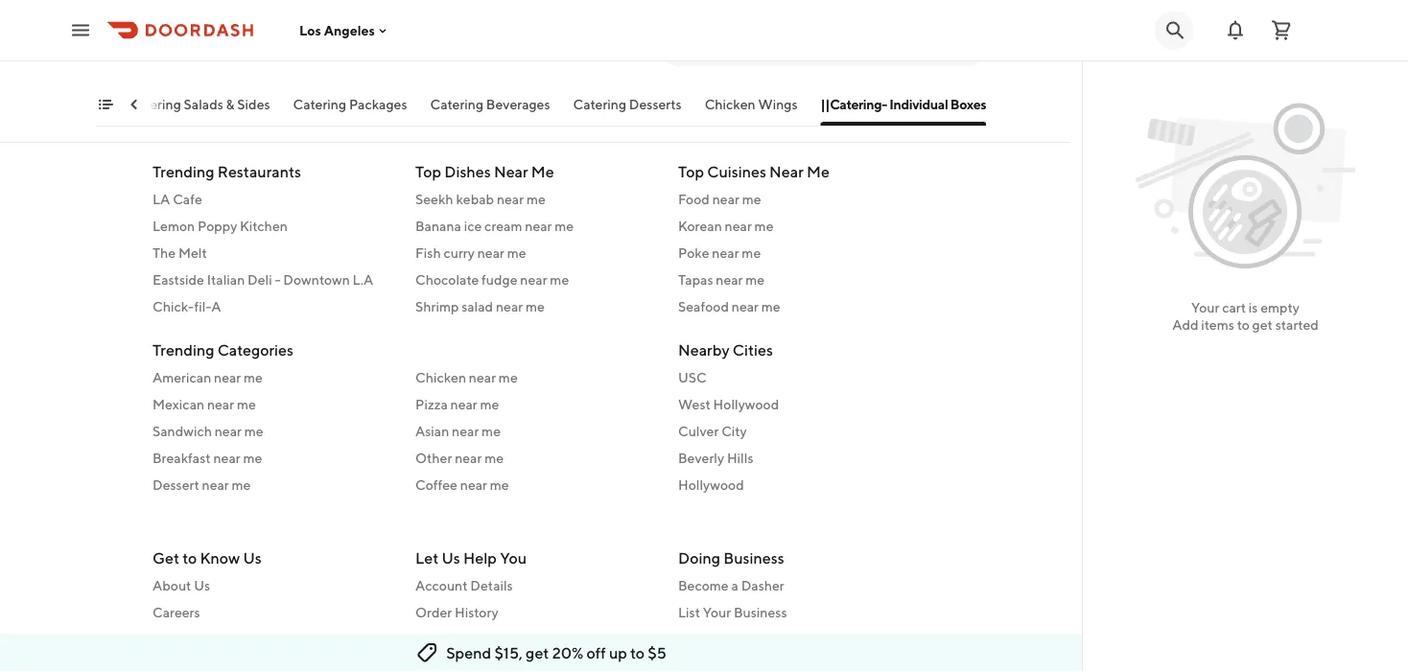 Task type: describe. For each thing, give the bounding box(es) containing it.
pm
[[196, 45, 216, 60]]

top dishes near me
[[416, 162, 554, 180]]

chicken for chicken wings
[[705, 96, 756, 112]]

food
[[679, 191, 710, 207]]

eastside italian deli - downtown l.a
[[153, 272, 373, 287]]

near for dishes
[[494, 162, 528, 180]]

other near me link
[[416, 449, 656, 468]]

help inside help link
[[416, 632, 445, 648]]

me for poke near me
[[742, 245, 761, 261]]

me for top dishes near me
[[532, 162, 554, 180]]

poke near me link
[[679, 243, 918, 262]]

chicken for chicken near me
[[416, 370, 466, 385]]

you
[[500, 549, 527, 568]]

top for top cuisines near me
[[679, 162, 704, 180]]

near for sandwich near me
[[215, 423, 242, 439]]

los
[[299, 22, 321, 38]]

me for breakfast near me
[[243, 450, 262, 466]]

catering desserts button
[[573, 95, 682, 126]]

catering desserts
[[573, 96, 682, 112]]

wings
[[759, 96, 798, 112]]

angeles
[[324, 22, 375, 38]]

banana ice cream near me
[[416, 218, 574, 234]]

beverly hills
[[679, 450, 754, 466]]

kebab
[[456, 191, 494, 207]]

about us
[[153, 578, 210, 594]]

history
[[455, 605, 499, 621]]

individual
[[890, 96, 949, 112]]

catering for catering beverages
[[430, 96, 484, 112]]

1 horizontal spatial us
[[243, 549, 262, 568]]

downtown
[[283, 272, 350, 287]]

beverly
[[679, 450, 725, 466]]

lemon
[[153, 218, 195, 234]]

fil-
[[194, 298, 211, 314]]

let us help you
[[416, 549, 527, 568]]

seafood
[[679, 298, 729, 314]]

culver city link
[[679, 422, 918, 441]]

packages
[[349, 96, 407, 112]]

salads
[[184, 96, 223, 112]]

dessert
[[153, 477, 199, 493]]

near for other near me
[[455, 450, 482, 466]]

notification bell image
[[1225, 19, 1248, 42]]

me inside seekh kebab near me link
[[527, 191, 546, 207]]

up
[[609, 644, 628, 663]]

investors
[[153, 632, 208, 648]]

nearby cities
[[679, 341, 774, 359]]

$5
[[648, 644, 667, 663]]

near for chicken near me
[[469, 370, 496, 385]]

deliveries
[[776, 632, 837, 648]]

menu
[[126, 24, 167, 42]]

cart
[[1223, 300, 1247, 316]]

get for get dashers for deliveries
[[679, 632, 702, 648]]

near for coffee near me
[[460, 477, 488, 493]]

mexican near me
[[153, 396, 256, 412]]

seekh
[[416, 191, 454, 207]]

to for your
[[1238, 317, 1250, 333]]

started
[[1276, 317, 1319, 333]]

usc link
[[679, 368, 918, 387]]

other
[[416, 450, 452, 466]]

poke
[[679, 245, 710, 261]]

pizza near me
[[416, 396, 499, 412]]

trending categories
[[153, 341, 294, 359]]

careers
[[153, 605, 200, 621]]

sandwich
[[153, 423, 212, 439]]

tapas near me link
[[679, 270, 918, 289]]

near for breakfast near me
[[213, 450, 241, 466]]

chocolate fudge near me link
[[416, 270, 656, 289]]

sandwich near me link
[[153, 422, 393, 441]]

dasher
[[742, 578, 785, 594]]

a
[[211, 298, 221, 314]]

me for coffee near me
[[490, 477, 509, 493]]

&
[[226, 96, 235, 112]]

coffee
[[416, 477, 458, 493]]

doing business
[[679, 549, 785, 568]]

us for let us help you
[[442, 549, 460, 568]]

near for cuisines
[[770, 162, 804, 180]]

me inside "banana ice cream near me" link
[[555, 218, 574, 234]]

pizza
[[416, 396, 448, 412]]

0 vertical spatial hollywood
[[714, 396, 780, 412]]

top cuisines near me
[[679, 162, 830, 180]]

banana
[[416, 218, 462, 234]]

breakfast
[[153, 450, 211, 466]]

your cart is empty add items to get started
[[1173, 300, 1319, 333]]

cuisines
[[708, 162, 767, 180]]

tapas near me
[[679, 272, 765, 287]]

catering for catering salads & sides
[[128, 96, 181, 112]]

top for top dishes near me
[[416, 162, 442, 180]]

seafood near me
[[679, 298, 781, 314]]

help link
[[416, 631, 656, 650]]

for
[[757, 632, 774, 648]]

me inside chocolate fudge near me link
[[550, 272, 569, 287]]

catering for catering packages
[[293, 96, 347, 112]]

desserts
[[629, 96, 682, 112]]

10:00
[[96, 45, 133, 60]]

nearby
[[679, 341, 730, 359]]

near for pizza near me
[[451, 396, 478, 412]]

1 vertical spatial -
[[275, 272, 281, 287]]

show menu categories image
[[98, 97, 113, 112]]

asian
[[416, 423, 449, 439]]

near for dessert near me
[[202, 477, 229, 493]]

chick-fil-a
[[153, 298, 221, 314]]

20%
[[552, 644, 584, 663]]

chicken near me
[[416, 370, 518, 385]]

become a dasher
[[679, 578, 785, 594]]

catering for catering desserts
[[573, 96, 627, 112]]

1 vertical spatial your
[[703, 605, 731, 621]]

food near me
[[679, 191, 762, 207]]

food near me link
[[679, 190, 918, 209]]

curry
[[444, 245, 475, 261]]

catering packages
[[293, 96, 407, 112]]

off
[[587, 644, 606, 663]]

near up cream
[[497, 191, 524, 207]]

korean near me
[[679, 218, 774, 234]]



Task type: locate. For each thing, give the bounding box(es) containing it.
catering beverages
[[430, 96, 550, 112]]

top up food on the top of the page
[[679, 162, 704, 180]]

0 vertical spatial business
[[724, 549, 785, 568]]

0 horizontal spatial top
[[416, 162, 442, 180]]

trending up the cafe
[[153, 162, 214, 180]]

near up "korean near me"
[[713, 191, 740, 207]]

2 trending from the top
[[153, 341, 214, 359]]

lemon poppy kitchen link
[[153, 216, 393, 236]]

chick-
[[153, 298, 194, 314]]

3 catering from the left
[[430, 96, 484, 112]]

me for top cuisines near me
[[807, 162, 830, 180]]

me for food near me
[[743, 191, 762, 207]]

me down the food near me "link" in the top of the page
[[755, 218, 774, 234]]

me inside the food near me "link"
[[743, 191, 762, 207]]

lemon poppy kitchen
[[153, 218, 288, 234]]

near down chicken near me
[[451, 396, 478, 412]]

0 horizontal spatial help
[[416, 632, 445, 648]]

catering left packages at the top left of page
[[293, 96, 347, 112]]

me for dessert near me
[[232, 477, 251, 493]]

0 horizontal spatial get
[[526, 644, 549, 663]]

2 horizontal spatial to
[[1238, 317, 1250, 333]]

me inside poke near me link
[[742, 245, 761, 261]]

1 horizontal spatial near
[[770, 162, 804, 180]]

business down the dasher
[[734, 605, 787, 621]]

hollywood up 'city'
[[714, 396, 780, 412]]

1 horizontal spatial help
[[464, 549, 497, 568]]

banana ice cream near me link
[[416, 216, 656, 236]]

me down 'other near me' link
[[490, 477, 509, 493]]

near down the tapas near me
[[732, 298, 759, 314]]

catering salads & sides button
[[128, 95, 270, 126]]

0 horizontal spatial near
[[494, 162, 528, 180]]

me for seafood near me
[[762, 298, 781, 314]]

me inside 'other near me' link
[[485, 450, 504, 466]]

catering packages button
[[293, 95, 407, 126]]

me for mexican near me
[[237, 396, 256, 412]]

catering inside 'button'
[[573, 96, 627, 112]]

near down fish curry near me link
[[521, 272, 548, 287]]

0 vertical spatial help
[[464, 549, 497, 568]]

me up pizza near me link
[[499, 370, 518, 385]]

near
[[497, 191, 524, 207], [713, 191, 740, 207], [525, 218, 552, 234], [725, 218, 752, 234], [478, 245, 505, 261], [712, 245, 740, 261], [521, 272, 548, 287], [716, 272, 743, 287], [496, 298, 523, 314], [732, 298, 759, 314], [214, 370, 241, 385], [469, 370, 496, 385], [207, 396, 234, 412], [451, 396, 478, 412], [215, 423, 242, 439], [452, 423, 479, 439], [213, 450, 241, 466], [455, 450, 482, 466], [202, 477, 229, 493], [460, 477, 488, 493]]

3:30
[[165, 45, 193, 60]]

salad
[[462, 298, 493, 314]]

order history
[[416, 605, 499, 621]]

your
[[1192, 300, 1220, 316], [703, 605, 731, 621]]

account details
[[416, 578, 513, 594]]

me inside seafood near me 'link'
[[762, 298, 781, 314]]

catering left 'beverages'
[[430, 96, 484, 112]]

chicken left wings
[[705, 96, 756, 112]]

us
[[243, 549, 262, 568], [442, 549, 460, 568], [194, 578, 210, 594]]

1 horizontal spatial get
[[1253, 317, 1273, 333]]

trending up american
[[153, 341, 214, 359]]

1 vertical spatial business
[[734, 605, 787, 621]]

near down "fudge"
[[496, 298, 523, 314]]

near down seekh kebab near me link
[[525, 218, 552, 234]]

me down sandwich near me link at the left bottom of page
[[243, 450, 262, 466]]

get down is
[[1253, 317, 1273, 333]]

me down the tapas near me link
[[762, 298, 781, 314]]

me inside sandwich near me link
[[245, 423, 264, 439]]

me down top cuisines near me on the top
[[743, 191, 762, 207]]

me for sandwich near me
[[245, 423, 264, 439]]

me up coffee near me at the bottom
[[485, 450, 504, 466]]

seekh kebab near me
[[416, 191, 546, 207]]

to up about us
[[183, 549, 197, 568]]

me inside the tapas near me link
[[746, 272, 765, 287]]

0 horizontal spatial chicken
[[416, 370, 466, 385]]

spend $15, get 20% off up to $5
[[446, 644, 667, 663]]

us for about us
[[194, 578, 210, 594]]

near up other near me
[[452, 423, 479, 439]]

get inside your cart is empty add items to get started
[[1253, 317, 1273, 333]]

0 horizontal spatial me
[[532, 162, 554, 180]]

korean near me link
[[679, 216, 918, 236]]

the melt link
[[153, 243, 393, 262]]

1 vertical spatial hollywood
[[679, 477, 744, 493]]

italian
[[207, 272, 245, 287]]

1 horizontal spatial me
[[807, 162, 830, 180]]

me down chocolate fudge near me link
[[526, 298, 545, 314]]

empty
[[1261, 300, 1300, 316]]

0 horizontal spatial to
[[183, 549, 197, 568]]

the
[[153, 245, 176, 261]]

kitchen
[[240, 218, 288, 234]]

me inside dessert near me link
[[232, 477, 251, 493]]

near inside "link"
[[713, 191, 740, 207]]

0 vertical spatial -
[[157, 45, 163, 60]]

shrimp salad near me link
[[416, 297, 656, 316]]

me up seekh kebab near me link
[[532, 162, 554, 180]]

get for get to know us
[[153, 549, 179, 568]]

hollywood
[[714, 396, 780, 412], [679, 477, 744, 493]]

trending for trending restaurants
[[153, 162, 214, 180]]

2 near from the left
[[770, 162, 804, 180]]

sandwich near me
[[153, 423, 264, 439]]

list your business link
[[679, 604, 918, 623]]

near for food near me
[[713, 191, 740, 207]]

coffee near me
[[416, 477, 509, 493]]

1 near from the left
[[494, 162, 528, 180]]

la cafe
[[153, 191, 202, 207]]

chicken
[[705, 96, 756, 112], [416, 370, 466, 385]]

me down chicken near me
[[480, 396, 499, 412]]

me down fish curry near me link
[[550, 272, 569, 287]]

to inside your cart is empty add items to get started
[[1238, 317, 1250, 333]]

near down food near me
[[725, 218, 752, 234]]

me inside fish curry near me link
[[507, 245, 526, 261]]

dishes
[[445, 162, 491, 180]]

2 top from the left
[[679, 162, 704, 180]]

get down list
[[679, 632, 702, 648]]

dessert near me link
[[153, 476, 393, 495]]

full
[[96, 24, 123, 42]]

fish curry near me
[[416, 245, 526, 261]]

1 vertical spatial trending
[[153, 341, 214, 359]]

near for seafood near me
[[732, 298, 759, 314]]

near down "korean near me"
[[712, 245, 740, 261]]

me down cream
[[507, 245, 526, 261]]

fish
[[416, 245, 441, 261]]

me up seafood near me
[[746, 272, 765, 287]]

me for korean near me
[[755, 218, 774, 234]]

to right up
[[631, 644, 645, 663]]

0 vertical spatial trending
[[153, 162, 214, 180]]

help up details
[[464, 549, 497, 568]]

is
[[1249, 300, 1259, 316]]

tapas
[[679, 272, 714, 287]]

1 catering from the left
[[128, 96, 181, 112]]

chicken wings button
[[705, 95, 798, 126]]

am
[[136, 45, 154, 60]]

open menu image
[[69, 19, 92, 42]]

near up sandwich near me
[[207, 396, 234, 412]]

near up chocolate fudge near me
[[478, 245, 505, 261]]

help down order
[[416, 632, 445, 648]]

me inside shrimp salad near me 'link'
[[526, 298, 545, 314]]

near up breakfast near me
[[215, 423, 242, 439]]

me inside chicken near me link
[[499, 370, 518, 385]]

sides
[[237, 96, 270, 112]]

2 vertical spatial to
[[631, 644, 645, 663]]

us right let
[[442, 549, 460, 568]]

hollywood down beverly hills
[[679, 477, 744, 493]]

me up the food near me "link" in the top of the page
[[807, 162, 830, 180]]

top up seekh
[[416, 162, 442, 180]]

2 me from the left
[[807, 162, 830, 180]]

me down "breakfast near me" link on the left
[[232, 477, 251, 493]]

1 vertical spatial get
[[526, 644, 549, 663]]

poppy
[[198, 218, 237, 234]]

get dashers for deliveries
[[679, 632, 837, 648]]

me down categories
[[244, 370, 263, 385]]

get up about
[[153, 549, 179, 568]]

- right the am on the top
[[157, 45, 163, 60]]

list
[[679, 605, 701, 621]]

near up the food near me "link" in the top of the page
[[770, 162, 804, 180]]

order history link
[[416, 604, 656, 623]]

about us link
[[153, 577, 393, 596]]

me for asian near me
[[482, 423, 501, 439]]

0 horizontal spatial -
[[157, 45, 163, 60]]

investors link
[[153, 631, 393, 650]]

me down mexican near me link
[[245, 423, 264, 439]]

about
[[153, 578, 191, 594]]

near for tapas near me
[[716, 272, 743, 287]]

1 vertical spatial chicken
[[416, 370, 466, 385]]

your right list
[[703, 605, 731, 621]]

scroll menu navigation left image
[[127, 97, 142, 112]]

to for spend
[[631, 644, 645, 663]]

los angeles button
[[299, 22, 391, 38]]

near for poke near me
[[712, 245, 740, 261]]

1 horizontal spatial -
[[275, 272, 281, 287]]

me inside pizza near me link
[[480, 396, 499, 412]]

near up coffee near me at the bottom
[[455, 450, 482, 466]]

me for chicken near me
[[499, 370, 518, 385]]

near up seekh kebab near me link
[[494, 162, 528, 180]]

become a dasher link
[[679, 577, 918, 596]]

boxes
[[951, 96, 987, 112]]

- inside full menu 10:00 am - 3:30 pm
[[157, 45, 163, 60]]

me for tapas near me
[[746, 272, 765, 287]]

get
[[1253, 317, 1273, 333], [526, 644, 549, 663]]

near for american near me
[[214, 370, 241, 385]]

eastside italian deli - downtown l.a link
[[153, 270, 393, 289]]

2 horizontal spatial us
[[442, 549, 460, 568]]

breakfast near me
[[153, 450, 262, 466]]

1 vertical spatial help
[[416, 632, 445, 648]]

your inside your cart is empty add items to get started
[[1192, 300, 1220, 316]]

catering inside button
[[430, 96, 484, 112]]

become
[[679, 578, 729, 594]]

1 top from the left
[[416, 162, 442, 180]]

trending for trending categories
[[153, 341, 214, 359]]

me down "korean near me"
[[742, 245, 761, 261]]

business up the dasher
[[724, 549, 785, 568]]

1 vertical spatial to
[[183, 549, 197, 568]]

your up items
[[1192, 300, 1220, 316]]

west
[[679, 396, 711, 412]]

me up "banana ice cream near me" link
[[527, 191, 546, 207]]

near down trending categories
[[214, 370, 241, 385]]

1 horizontal spatial your
[[1192, 300, 1220, 316]]

0 vertical spatial to
[[1238, 317, 1250, 333]]

me for pizza near me
[[480, 396, 499, 412]]

to down cart
[[1238, 317, 1250, 333]]

me inside "breakfast near me" link
[[243, 450, 262, 466]]

near for mexican near me
[[207, 396, 234, 412]]

items
[[1202, 317, 1235, 333]]

hills
[[727, 450, 754, 466]]

0 vertical spatial your
[[1192, 300, 1220, 316]]

- right deli
[[275, 272, 281, 287]]

1 me from the left
[[532, 162, 554, 180]]

know
[[200, 549, 240, 568]]

me inside coffee near me link
[[490, 477, 509, 493]]

near down sandwich near me
[[213, 450, 241, 466]]

4 catering from the left
[[573, 96, 627, 112]]

usc
[[679, 370, 707, 385]]

1 trending from the top
[[153, 162, 214, 180]]

me down seekh kebab near me link
[[555, 218, 574, 234]]

near for korean near me
[[725, 218, 752, 234]]

near down other near me
[[460, 477, 488, 493]]

me down american near me link
[[237, 396, 256, 412]]

1 horizontal spatial get
[[679, 632, 702, 648]]

catering left desserts
[[573, 96, 627, 112]]

near down breakfast near me
[[202, 477, 229, 493]]

me for american near me
[[244, 370, 263, 385]]

0 vertical spatial get
[[153, 549, 179, 568]]

breakfast near me link
[[153, 449, 393, 468]]

korean
[[679, 218, 722, 234]]

0 horizontal spatial your
[[703, 605, 731, 621]]

help
[[464, 549, 497, 568], [416, 632, 445, 648]]

coffee near me link
[[416, 476, 656, 495]]

me inside american near me link
[[244, 370, 263, 385]]

let
[[416, 549, 439, 568]]

la cafe link
[[153, 190, 393, 209]]

chocolate fudge near me
[[416, 272, 569, 287]]

2 catering from the left
[[293, 96, 347, 112]]

trending
[[153, 162, 214, 180], [153, 341, 214, 359]]

me inside korean near me link
[[755, 218, 774, 234]]

0 horizontal spatial get
[[153, 549, 179, 568]]

beverly hills link
[[679, 449, 918, 468]]

chicken inside button
[[705, 96, 756, 112]]

us right know
[[243, 549, 262, 568]]

chicken near me link
[[416, 368, 656, 387]]

american near me
[[153, 370, 263, 385]]

trending restaurants
[[153, 162, 301, 180]]

near up seafood near me
[[716, 272, 743, 287]]

0 vertical spatial get
[[1253, 317, 1273, 333]]

me inside mexican near me link
[[237, 396, 256, 412]]

0 horizontal spatial us
[[194, 578, 210, 594]]

1 horizontal spatial to
[[631, 644, 645, 663]]

get to know us
[[153, 549, 262, 568]]

fudge
[[482, 272, 518, 287]]

melt
[[178, 245, 207, 261]]

1 horizontal spatial chicken
[[705, 96, 756, 112]]

me up other near me
[[482, 423, 501, 439]]

culver city
[[679, 423, 747, 439]]

me
[[532, 162, 554, 180], [807, 162, 830, 180]]

me inside asian near me link
[[482, 423, 501, 439]]

near up pizza near me
[[469, 370, 496, 385]]

shrimp
[[416, 298, 459, 314]]

near for asian near me
[[452, 423, 479, 439]]

get right $15,
[[526, 644, 549, 663]]

me for other near me
[[485, 450, 504, 466]]

1 vertical spatial get
[[679, 632, 702, 648]]

1 horizontal spatial top
[[679, 162, 704, 180]]

catering right show menu categories icon
[[128, 96, 181, 112]]

chicken up pizza
[[416, 370, 466, 385]]

the melt
[[153, 245, 207, 261]]

west hollywood
[[679, 396, 780, 412]]

us down get to know us
[[194, 578, 210, 594]]

0 items, open order cart image
[[1271, 19, 1294, 42]]

0 vertical spatial chicken
[[705, 96, 756, 112]]

other near me
[[416, 450, 504, 466]]



Task type: vqa. For each thing, say whether or not it's contained in the screenshot.


